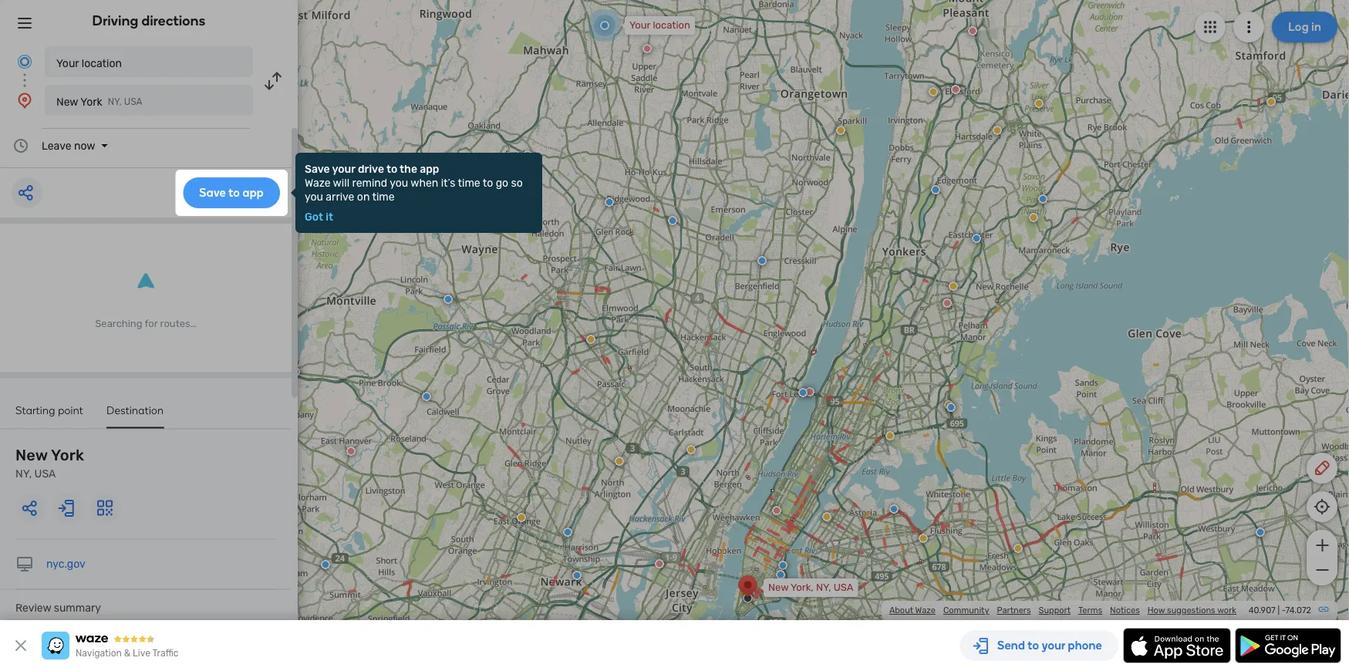 Task type: vqa. For each thing, say whether or not it's contained in the screenshot.
'embed'
no



Task type: describe. For each thing, give the bounding box(es) containing it.
got
[[305, 210, 323, 223]]

now
[[74, 139, 95, 152]]

-
[[1282, 605, 1286, 616]]

2 horizontal spatial new
[[769, 582, 789, 594]]

0 vertical spatial new
[[56, 95, 78, 108]]

work
[[1218, 605, 1237, 616]]

leave now
[[42, 139, 95, 152]]

link image
[[1318, 603, 1330, 616]]

location inside button
[[82, 57, 122, 69]]

new york, ny, usa
[[769, 582, 854, 594]]

york,
[[791, 582, 814, 594]]

about waze link
[[890, 605, 936, 616]]

your location inside button
[[56, 57, 122, 69]]

0 vertical spatial new york ny, usa
[[56, 95, 142, 108]]

terms link
[[1079, 605, 1103, 616]]

nyc.gov
[[46, 558, 85, 571]]

live
[[133, 648, 150, 659]]

1 vertical spatial to
[[483, 176, 493, 189]]

routes…
[[160, 318, 197, 330]]

1 vertical spatial you
[[305, 190, 323, 203]]

1 horizontal spatial your
[[630, 19, 651, 31]]

review summary
[[15, 602, 101, 615]]

0 vertical spatial york
[[80, 95, 102, 108]]

searching
[[95, 318, 142, 330]]

partners link
[[997, 605, 1031, 616]]

so
[[511, 176, 523, 189]]

0 vertical spatial to
[[387, 162, 398, 175]]

arrive
[[326, 190, 355, 203]]

save your drive to the app waze will remind you when it's time to go so you arrive on time got it
[[305, 162, 523, 223]]

4.6
[[198, 614, 264, 665]]

0 vertical spatial ny,
[[108, 96, 122, 107]]

driving directions
[[92, 12, 206, 29]]

community
[[944, 605, 990, 616]]

0 vertical spatial usa
[[124, 96, 142, 107]]

1 horizontal spatial your location
[[630, 19, 691, 31]]

navigation & live traffic
[[76, 648, 179, 659]]

|
[[1278, 605, 1280, 616]]

navigation
[[76, 648, 122, 659]]

will
[[333, 176, 350, 189]]

how
[[1148, 605, 1166, 616]]

summary
[[54, 602, 101, 615]]

starting point
[[15, 404, 83, 417]]

traffic
[[152, 648, 179, 659]]

1 horizontal spatial location
[[653, 19, 691, 31]]

when
[[411, 176, 439, 189]]

for
[[145, 318, 158, 330]]

1 horizontal spatial time
[[458, 176, 481, 189]]

suggestions
[[1168, 605, 1216, 616]]

york inside new york ny, usa
[[51, 446, 84, 465]]

1 vertical spatial waze
[[916, 605, 936, 616]]

0 horizontal spatial time
[[372, 190, 395, 203]]

your inside button
[[56, 57, 79, 69]]

drive
[[358, 162, 384, 175]]

point
[[58, 404, 83, 417]]

0 horizontal spatial usa
[[34, 468, 56, 480]]

got it button
[[305, 210, 333, 223]]

starting
[[15, 404, 55, 417]]



Task type: locate. For each thing, give the bounding box(es) containing it.
usa right york,
[[834, 582, 854, 594]]

computer image
[[15, 555, 34, 574]]

usa down starting point button
[[34, 468, 56, 480]]

usa
[[124, 96, 142, 107], [34, 468, 56, 480], [834, 582, 854, 594]]

your
[[630, 19, 651, 31], [56, 57, 79, 69]]

ny, right york,
[[816, 582, 832, 594]]

york up now
[[80, 95, 102, 108]]

go
[[496, 176, 509, 189]]

1 vertical spatial usa
[[34, 468, 56, 480]]

2 horizontal spatial ny,
[[816, 582, 832, 594]]

current location image
[[15, 52, 34, 71]]

you down 'the'
[[390, 176, 408, 189]]

1 horizontal spatial ny,
[[108, 96, 122, 107]]

0 horizontal spatial to
[[387, 162, 398, 175]]

driving
[[92, 12, 138, 29]]

1 horizontal spatial new
[[56, 95, 78, 108]]

x image
[[12, 637, 30, 655]]

new
[[56, 95, 78, 108], [15, 446, 48, 465], [769, 582, 789, 594]]

1 vertical spatial ny,
[[15, 468, 32, 480]]

your location button
[[45, 46, 253, 77]]

you
[[390, 176, 408, 189], [305, 190, 323, 203]]

1 vertical spatial your
[[56, 57, 79, 69]]

to
[[387, 162, 398, 175], [483, 176, 493, 189]]

1 vertical spatial new
[[15, 446, 48, 465]]

it
[[326, 210, 333, 223]]

74.072
[[1286, 605, 1312, 616]]

partners
[[997, 605, 1031, 616]]

zoom out image
[[1313, 561, 1332, 580]]

1 horizontal spatial to
[[483, 176, 493, 189]]

directions
[[142, 12, 206, 29]]

how suggestions work link
[[1148, 605, 1237, 616]]

0 horizontal spatial your location
[[56, 57, 122, 69]]

new york ny, usa down starting point button
[[15, 446, 84, 480]]

ny, down your location button
[[108, 96, 122, 107]]

york down starting point button
[[51, 446, 84, 465]]

0 vertical spatial location
[[653, 19, 691, 31]]

waze
[[305, 176, 331, 189], [916, 605, 936, 616]]

review
[[15, 602, 51, 615]]

clock image
[[12, 137, 30, 155]]

0 vertical spatial you
[[390, 176, 408, 189]]

destination button
[[107, 404, 164, 429]]

your location
[[630, 19, 691, 31], [56, 57, 122, 69]]

0 vertical spatial your
[[630, 19, 651, 31]]

it's
[[441, 176, 456, 189]]

new york ny, usa
[[56, 95, 142, 108], [15, 446, 84, 480]]

time
[[458, 176, 481, 189], [372, 190, 395, 203]]

you up got
[[305, 190, 323, 203]]

1 vertical spatial location
[[82, 57, 122, 69]]

new down starting point button
[[15, 446, 48, 465]]

ny, down starting point button
[[15, 468, 32, 480]]

0 vertical spatial your location
[[630, 19, 691, 31]]

new york ny, usa up now
[[56, 95, 142, 108]]

nyc.gov link
[[46, 558, 85, 571]]

leave
[[42, 139, 71, 152]]

&
[[124, 648, 131, 659]]

notices link
[[1111, 605, 1140, 616]]

1 vertical spatial new york ny, usa
[[15, 446, 84, 480]]

on
[[357, 190, 370, 203]]

time right it's
[[458, 176, 481, 189]]

pencil image
[[1313, 459, 1332, 478]]

0 horizontal spatial ny,
[[15, 468, 32, 480]]

40.907 | -74.072
[[1249, 605, 1312, 616]]

support
[[1039, 605, 1071, 616]]

your
[[332, 162, 356, 175]]

notices
[[1111, 605, 1140, 616]]

usa down your location button
[[124, 96, 142, 107]]

location image
[[15, 91, 34, 110]]

2 horizontal spatial usa
[[834, 582, 854, 594]]

save
[[305, 162, 330, 175]]

0 horizontal spatial your
[[56, 57, 79, 69]]

waze right the 'about'
[[916, 605, 936, 616]]

1 horizontal spatial usa
[[124, 96, 142, 107]]

time down remind
[[372, 190, 395, 203]]

new right the location icon
[[56, 95, 78, 108]]

zoom in image
[[1313, 536, 1332, 555]]

location
[[653, 19, 691, 31], [82, 57, 122, 69]]

terms
[[1079, 605, 1103, 616]]

remind
[[352, 176, 388, 189]]

0 vertical spatial waze
[[305, 176, 331, 189]]

0 horizontal spatial you
[[305, 190, 323, 203]]

1 horizontal spatial waze
[[916, 605, 936, 616]]

about
[[890, 605, 914, 616]]

waze down save
[[305, 176, 331, 189]]

new left york,
[[769, 582, 789, 594]]

1 vertical spatial york
[[51, 446, 84, 465]]

the
[[400, 162, 418, 175]]

1 vertical spatial your location
[[56, 57, 122, 69]]

1 vertical spatial time
[[372, 190, 395, 203]]

app
[[420, 162, 439, 175]]

starting point button
[[15, 404, 83, 427]]

1 horizontal spatial you
[[390, 176, 408, 189]]

destination
[[107, 404, 164, 417]]

0 vertical spatial time
[[458, 176, 481, 189]]

community link
[[944, 605, 990, 616]]

2 vertical spatial new
[[769, 582, 789, 594]]

40.907
[[1249, 605, 1276, 616]]

waze inside save your drive to the app waze will remind you when it's time to go so you arrive on time got it
[[305, 176, 331, 189]]

ny,
[[108, 96, 122, 107], [15, 468, 32, 480], [816, 582, 832, 594]]

about waze community partners support terms notices how suggestions work
[[890, 605, 1237, 616]]

0 horizontal spatial waze
[[305, 176, 331, 189]]

to left go
[[483, 176, 493, 189]]

2 vertical spatial usa
[[834, 582, 854, 594]]

2 vertical spatial ny,
[[816, 582, 832, 594]]

support link
[[1039, 605, 1071, 616]]

0 horizontal spatial new
[[15, 446, 48, 465]]

0 horizontal spatial location
[[82, 57, 122, 69]]

searching for routes…
[[95, 318, 197, 330]]

to left 'the'
[[387, 162, 398, 175]]

york
[[80, 95, 102, 108], [51, 446, 84, 465]]



